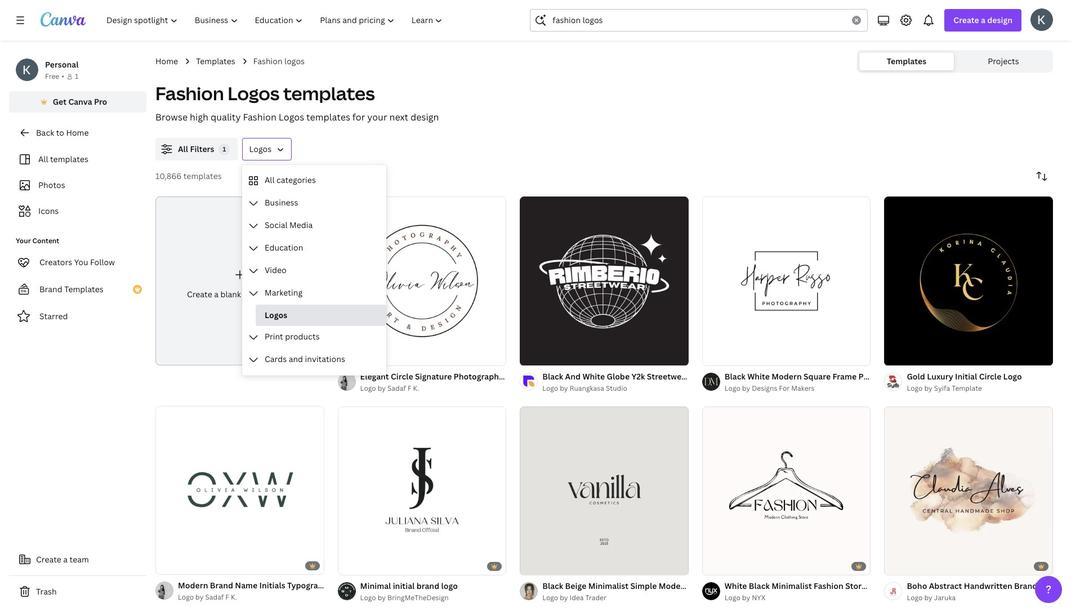 Task type: describe. For each thing, give the bounding box(es) containing it.
black beige minimalist simple modern typography vanilla cosmetics logo logo by idea trader
[[542, 581, 826, 603]]

icons link
[[16, 200, 140, 222]]

personal
[[45, 59, 79, 70]]

filters
[[190, 144, 214, 154]]

black and white globe y2k streetwear logo image
[[520, 197, 689, 365]]

brand inside boho abstract handwritten brand logo logo by jaruka
[[1014, 581, 1037, 591]]

logo by sadaf f k. link for name
[[178, 592, 324, 603]]

logos up print
[[265, 310, 287, 320]]

0 horizontal spatial 1
[[75, 72, 78, 81]]

handwritten
[[964, 581, 1012, 591]]

logos right 1 filter options selected element
[[249, 144, 272, 154]]

pro
[[94, 96, 107, 107]]

create a team button
[[9, 549, 146, 571]]

by inside black beige minimalist simple modern typography vanilla cosmetics logo logo by idea trader
[[560, 593, 568, 603]]

initials
[[259, 580, 285, 591]]

icons
[[38, 206, 59, 216]]

modern brand name initials typography logo logo by sadaf f k.
[[178, 580, 353, 602]]

2
[[722, 562, 726, 570]]

logo inside minimal initial brand logo logo by bringmethedesign
[[360, 593, 376, 603]]

template
[[952, 383, 982, 393]]

1 horizontal spatial home
[[155, 56, 178, 66]]

black for black white modern square frame photography logo
[[725, 371, 746, 382]]

content
[[32, 236, 59, 246]]

all for all filters
[[178, 144, 188, 154]]

create a blank fashion logo element
[[155, 197, 324, 365]]

studio
[[606, 383, 627, 393]]

boho abstract handwritten brand logo logo by jaruka
[[907, 581, 1058, 603]]

typography inside modern brand name initials typography logo logo by sadaf f k.
[[287, 580, 332, 591]]

globe
[[607, 371, 630, 382]]

starred
[[39, 311, 68, 322]]

your
[[367, 111, 387, 123]]

browse
[[155, 111, 188, 123]]

black and white globe y2k streetwear logo logo by ruangkasa studio
[[542, 371, 710, 393]]

gold luxury initial circle logo image
[[884, 197, 1053, 365]]

simple
[[630, 581, 657, 591]]

0 horizontal spatial brand
[[39, 284, 62, 295]]

luxury
[[927, 371, 953, 382]]

elegant circle signature photography logo link
[[360, 370, 524, 383]]

elegant
[[360, 371, 389, 382]]

sadaf inside elegant circle signature photography logo logo by sadaf f k.
[[387, 383, 406, 393]]

logo by ruangkasa studio link
[[542, 383, 689, 394]]

logo by syifa template link
[[907, 383, 1022, 394]]

create a design button
[[945, 9, 1022, 32]]

templates inside all templates link
[[50, 154, 88, 164]]

photography inside black white modern square frame photography logo logo by designs for makers
[[858, 371, 908, 382]]

and
[[289, 354, 303, 364]]

print
[[265, 331, 283, 342]]

k. inside elegant circle signature photography logo logo by sadaf f k.
[[413, 383, 419, 393]]

your content
[[16, 236, 59, 246]]

next
[[389, 111, 408, 123]]

1 vertical spatial logos button
[[256, 305, 386, 326]]

free •
[[45, 72, 64, 81]]

templates link
[[196, 55, 235, 68]]

create a blank fashion logo link
[[155, 197, 324, 365]]

logo by nyx link
[[725, 593, 871, 604]]

create a design
[[954, 15, 1013, 25]]

gold luxury initial circle logo link
[[907, 370, 1022, 383]]

photos link
[[16, 175, 140, 196]]

10,866 templates
[[155, 171, 222, 181]]

elegant circle signature photography logo logo by sadaf f k.
[[360, 371, 524, 393]]

store
[[845, 581, 866, 591]]

media
[[289, 220, 313, 230]]

trader
[[585, 593, 606, 603]]

logo by designs for makers link
[[725, 383, 871, 394]]

minimal initial brand logo logo by bringmethedesign
[[360, 581, 458, 603]]

black beige minimalist simple modern typography vanilla cosmetics logo image
[[520, 406, 689, 575]]

minimalist for fashion
[[772, 581, 812, 591]]

k. inside modern brand name initials typography logo logo by sadaf f k.
[[231, 593, 237, 602]]

all for all templates
[[38, 154, 48, 164]]

top level navigation element
[[99, 9, 452, 32]]

marketing
[[265, 287, 302, 298]]

by inside elegant circle signature photography logo logo by sadaf f k.
[[378, 383, 386, 393]]

idea
[[570, 593, 584, 603]]

by inside boho abstract handwritten brand logo logo by jaruka
[[924, 593, 932, 603]]

1 filter options selected element
[[219, 144, 230, 155]]

by inside modern brand name initials typography logo logo by sadaf f k.
[[195, 593, 204, 602]]

minimal initial brand logo image
[[338, 406, 506, 575]]

2 horizontal spatial templates
[[887, 56, 926, 66]]

Sort by button
[[1031, 165, 1053, 188]]

a for blank
[[214, 289, 219, 299]]

black white modern square frame photography logo link
[[725, 370, 929, 383]]

projects
[[988, 56, 1019, 66]]

get
[[53, 96, 66, 107]]

1 horizontal spatial templates
[[196, 56, 235, 66]]

modern brand name initials typography logo image
[[155, 406, 324, 575]]

social media button
[[242, 215, 386, 237]]

home inside "link"
[[66, 127, 89, 138]]

minimal
[[360, 581, 391, 591]]

f inside elegant circle signature photography logo logo by sadaf f k.
[[408, 383, 411, 393]]

starred link
[[9, 305, 146, 328]]

create for create a blank fashion logo
[[187, 289, 212, 299]]

trash link
[[9, 581, 146, 603]]

all for all categories
[[265, 175, 275, 185]]

abstract
[[929, 581, 962, 591]]

business
[[265, 197, 298, 208]]

video
[[265, 265, 286, 275]]

name
[[235, 580, 257, 591]]

logo by bringmethedesign link
[[360, 593, 458, 604]]

print products button
[[242, 326, 386, 349]]

back
[[36, 127, 54, 138]]

brand
[[417, 581, 439, 591]]

white black minimalist fashion store logo logo by nyx
[[725, 581, 887, 603]]

Search search field
[[553, 10, 845, 31]]

logos up quality
[[228, 81, 280, 105]]

social media
[[265, 220, 313, 230]]

get canva pro button
[[9, 91, 146, 113]]

design inside dropdown button
[[987, 15, 1013, 25]]

create for create a team
[[36, 554, 61, 565]]

blank
[[220, 289, 241, 299]]

white inside black and white globe y2k streetwear logo logo by ruangkasa studio
[[583, 371, 605, 382]]

circle inside elegant circle signature photography logo logo by sadaf f k.
[[391, 371, 413, 382]]

black inside white black minimalist fashion store logo logo by nyx
[[749, 581, 770, 591]]

signature
[[415, 371, 452, 382]]

cards and invitations button
[[242, 349, 386, 371]]

creators
[[39, 257, 72, 267]]

syifa
[[934, 383, 950, 393]]

brand templates link
[[9, 278, 146, 301]]

fashion inside white black minimalist fashion store logo logo by nyx
[[814, 581, 843, 591]]

square
[[804, 371, 831, 382]]

elegant circle signature photography logo image
[[338, 197, 506, 365]]

education
[[265, 242, 303, 253]]



Task type: locate. For each thing, give the bounding box(es) containing it.
boho abstract handwritten brand logo image
[[884, 406, 1053, 575]]

black beige minimalist simple modern typography vanilla cosmetics logo link
[[542, 580, 826, 593]]

0 vertical spatial logos button
[[242, 138, 292, 160]]

2 vertical spatial 1
[[710, 562, 713, 570]]

black inside black and white globe y2k streetwear logo logo by ruangkasa studio
[[542, 371, 563, 382]]

2 horizontal spatial brand
[[1014, 581, 1037, 591]]

black inside black beige minimalist simple modern typography vanilla cosmetics logo logo by idea trader
[[542, 581, 563, 591]]

education button
[[242, 237, 386, 260]]

0 horizontal spatial templates
[[64, 284, 103, 295]]

design inside fashion logos templates browse high quality fashion logos templates for your next design
[[411, 111, 439, 123]]

minimalist inside black beige minimalist simple modern typography vanilla cosmetics logo logo by idea trader
[[588, 581, 629, 591]]

1 vertical spatial home
[[66, 127, 89, 138]]

sadaf down modern brand name initials typography logo link
[[205, 593, 224, 602]]

modern up the for
[[772, 371, 802, 382]]

a left blank
[[214, 289, 219, 299]]

design up projects
[[987, 15, 1013, 25]]

0 horizontal spatial all
[[38, 154, 48, 164]]

logos
[[284, 56, 305, 66]]

1 horizontal spatial sadaf
[[387, 383, 406, 393]]

1 horizontal spatial create
[[187, 289, 212, 299]]

frame
[[833, 371, 857, 382]]

create left "team"
[[36, 554, 61, 565]]

brand
[[39, 284, 62, 295], [210, 580, 233, 591], [1014, 581, 1037, 591]]

0 vertical spatial f
[[408, 383, 411, 393]]

modern inside black beige minimalist simple modern typography vanilla cosmetics logo logo by idea trader
[[659, 581, 689, 591]]

brand left name at the bottom left of the page
[[210, 580, 233, 591]]

1 horizontal spatial modern
[[659, 581, 689, 591]]

templates down filters
[[183, 171, 222, 181]]

boho
[[907, 581, 927, 591]]

a inside dropdown button
[[981, 15, 985, 25]]

1 horizontal spatial photography
[[858, 371, 908, 382]]

0 horizontal spatial minimalist
[[588, 581, 629, 591]]

1 vertical spatial create
[[187, 289, 212, 299]]

products
[[285, 331, 320, 342]]

1 minimalist from the left
[[772, 581, 812, 591]]

2 minimalist from the left
[[588, 581, 629, 591]]

white inside white black minimalist fashion store logo logo by nyx
[[725, 581, 747, 591]]

all up 'business'
[[265, 175, 275, 185]]

minimalist up logo by nyx link
[[772, 581, 812, 591]]

you
[[74, 257, 88, 267]]

minimalist inside white black minimalist fashion store logo logo by nyx
[[772, 581, 812, 591]]

by inside white black minimalist fashion store logo logo by nyx
[[742, 593, 750, 603]]

1 vertical spatial f
[[225, 593, 229, 602]]

k.
[[413, 383, 419, 393], [231, 593, 237, 602]]

modern inside modern brand name initials typography logo logo by sadaf f k.
[[178, 580, 208, 591]]

0 vertical spatial sadaf
[[387, 383, 406, 393]]

gold luxury initial circle logo logo by syifa template
[[907, 371, 1022, 393]]

1 horizontal spatial circle
[[979, 371, 1001, 382]]

1 for 1 filter options selected element
[[223, 145, 226, 153]]

circle right initial
[[979, 371, 1001, 382]]

design right next
[[411, 111, 439, 123]]

white black minimalist fashion store logo link
[[725, 580, 887, 593]]

create left blank
[[187, 289, 212, 299]]

all templates
[[38, 154, 88, 164]]

for
[[352, 111, 365, 123]]

logos down logos
[[279, 111, 304, 123]]

modern brand name initials typography logo link
[[178, 580, 353, 592]]

logo inside 'element'
[[274, 289, 293, 299]]

quality
[[211, 111, 241, 123]]

0 horizontal spatial logo by sadaf f k. link
[[178, 592, 324, 603]]

0 horizontal spatial k.
[[231, 593, 237, 602]]

typography down of
[[691, 581, 736, 591]]

brand up starred
[[39, 284, 62, 295]]

typography inside black beige minimalist simple modern typography vanilla cosmetics logo logo by idea trader
[[691, 581, 736, 591]]

categories
[[276, 175, 316, 185]]

1 vertical spatial a
[[214, 289, 219, 299]]

black inside black white modern square frame photography logo logo by designs for makers
[[725, 371, 746, 382]]

photography right frame
[[858, 371, 908, 382]]

2 horizontal spatial a
[[981, 15, 985, 25]]

minimalist up logo by idea trader link
[[588, 581, 629, 591]]

by inside gold luxury initial circle logo logo by syifa template
[[924, 383, 932, 393]]

logos button up all categories at the left top
[[242, 138, 292, 160]]

a up projects link
[[981, 15, 985, 25]]

minimalist for simple
[[588, 581, 629, 591]]

1 horizontal spatial logo by sadaf f k. link
[[360, 383, 506, 394]]

all templates link
[[16, 149, 140, 170]]

home
[[155, 56, 178, 66], [66, 127, 89, 138]]

logo
[[441, 581, 458, 591]]

1 horizontal spatial brand
[[210, 580, 233, 591]]

a inside button
[[63, 554, 68, 565]]

1 vertical spatial 1
[[223, 145, 226, 153]]

1 horizontal spatial f
[[408, 383, 411, 393]]

create
[[954, 15, 979, 25], [187, 289, 212, 299], [36, 554, 61, 565]]

to
[[56, 127, 64, 138]]

2 vertical spatial a
[[63, 554, 68, 565]]

1 vertical spatial logo by sadaf f k. link
[[178, 592, 324, 603]]

circle inside gold luxury initial circle logo logo by syifa template
[[979, 371, 1001, 382]]

by inside black and white globe y2k streetwear logo logo by ruangkasa studio
[[560, 383, 568, 393]]

white inside black white modern square frame photography logo logo by designs for makers
[[747, 371, 770, 382]]

modern left name at the bottom left of the page
[[178, 580, 208, 591]]

white up "ruangkasa"
[[583, 371, 605, 382]]

k. down signature
[[413, 383, 419, 393]]

invitations
[[305, 354, 345, 364]]

templates
[[196, 56, 235, 66], [887, 56, 926, 66], [64, 284, 103, 295]]

all categories button
[[242, 170, 386, 192]]

templates up "for"
[[283, 81, 375, 105]]

1 horizontal spatial a
[[214, 289, 219, 299]]

0 vertical spatial logo by sadaf f k. link
[[360, 383, 506, 394]]

black white modern square frame photography logo image
[[702, 197, 871, 365]]

create up projects link
[[954, 15, 979, 25]]

vanilla
[[738, 581, 764, 591]]

photography inside elegant circle signature photography logo logo by sadaf f k.
[[454, 371, 503, 382]]

0 horizontal spatial white
[[583, 371, 605, 382]]

all inside button
[[265, 175, 275, 185]]

cards
[[265, 354, 287, 364]]

follow
[[90, 257, 115, 267]]

photography right signature
[[454, 371, 503, 382]]

a for team
[[63, 554, 68, 565]]

makers
[[791, 383, 815, 393]]

1 left of
[[710, 562, 713, 570]]

1 vertical spatial k.
[[231, 593, 237, 602]]

trash
[[36, 586, 57, 597]]

streetwear
[[647, 371, 689, 382]]

canva
[[68, 96, 92, 107]]

0 horizontal spatial circle
[[391, 371, 413, 382]]

0 horizontal spatial f
[[225, 593, 229, 602]]

black for black beige minimalist simple modern typography vanilla cosmetics logo
[[542, 581, 563, 591]]

logo
[[274, 289, 293, 299], [505, 371, 524, 382], [910, 371, 929, 382], [691, 371, 710, 382], [1003, 371, 1022, 382], [360, 383, 376, 393], [725, 383, 740, 393], [542, 383, 558, 393], [907, 383, 923, 393], [334, 580, 353, 591], [868, 581, 887, 591], [808, 581, 826, 591], [1039, 581, 1058, 591], [178, 593, 194, 602], [360, 593, 376, 603], [725, 593, 740, 603], [542, 593, 558, 603], [907, 593, 923, 603]]

modern
[[772, 371, 802, 382], [178, 580, 208, 591], [659, 581, 689, 591]]

social
[[265, 220, 288, 230]]

create inside button
[[36, 554, 61, 565]]

2 horizontal spatial modern
[[772, 371, 802, 382]]

initial
[[955, 371, 977, 382]]

1 horizontal spatial typography
[[691, 581, 736, 591]]

by inside black white modern square frame photography logo logo by designs for makers
[[742, 383, 750, 393]]

high
[[190, 111, 208, 123]]

initial
[[393, 581, 415, 591]]

your
[[16, 236, 31, 246]]

fashion left store
[[814, 581, 843, 591]]

1 of 2
[[710, 562, 726, 570]]

0 horizontal spatial design
[[411, 111, 439, 123]]

cards and invitations
[[265, 354, 345, 364]]

all down back
[[38, 154, 48, 164]]

2 horizontal spatial 1
[[710, 562, 713, 570]]

1 horizontal spatial all
[[178, 144, 188, 154]]

beige
[[565, 581, 586, 591]]

2 photography from the left
[[858, 371, 908, 382]]

white black minimalist fashion store logo image
[[702, 406, 871, 575]]

home right to
[[66, 127, 89, 138]]

home left templates link
[[155, 56, 178, 66]]

fashion right blank
[[243, 289, 272, 299]]

all left filters
[[178, 144, 188, 154]]

0 vertical spatial design
[[987, 15, 1013, 25]]

photos
[[38, 180, 65, 190]]

a for design
[[981, 15, 985, 25]]

create a team
[[36, 554, 89, 565]]

marketing button
[[242, 282, 386, 305]]

white up designs
[[747, 371, 770, 382]]

nyx
[[752, 593, 765, 603]]

circle right elegant
[[391, 371, 413, 382]]

fashion left logos
[[253, 56, 283, 66]]

a inside 'element'
[[214, 289, 219, 299]]

f down modern brand name initials typography logo link
[[225, 593, 229, 602]]

brand right handwritten
[[1014, 581, 1037, 591]]

1 right •
[[75, 72, 78, 81]]

0 horizontal spatial a
[[63, 554, 68, 565]]

a left "team"
[[63, 554, 68, 565]]

0 horizontal spatial create
[[36, 554, 61, 565]]

black for black and white globe y2k streetwear logo
[[542, 371, 563, 382]]

create inside dropdown button
[[954, 15, 979, 25]]

boho abstract handwritten brand logo link
[[907, 580, 1058, 593]]

modern right the simple
[[659, 581, 689, 591]]

ruangkasa
[[570, 383, 604, 393]]

fashion right quality
[[243, 111, 276, 123]]

for
[[779, 383, 790, 393]]

0 horizontal spatial photography
[[454, 371, 503, 382]]

2 horizontal spatial all
[[265, 175, 275, 185]]

2 vertical spatial create
[[36, 554, 61, 565]]

fashion inside create a blank fashion logo 'element'
[[243, 289, 272, 299]]

logo by sadaf f k. link down name at the bottom left of the page
[[178, 592, 324, 603]]

fashion logos templates browse high quality fashion logos templates for your next design
[[155, 81, 439, 123]]

0 horizontal spatial typography
[[287, 580, 332, 591]]

2 circle from the left
[[979, 371, 1001, 382]]

fashion up high at top
[[155, 81, 224, 105]]

1 circle from the left
[[391, 371, 413, 382]]

cosmetics
[[766, 581, 806, 591]]

fashion
[[253, 56, 283, 66], [155, 81, 224, 105], [243, 111, 276, 123], [243, 289, 272, 299], [814, 581, 843, 591]]

circle
[[391, 371, 413, 382], [979, 371, 1001, 382]]

create for create a design
[[954, 15, 979, 25]]

business button
[[242, 192, 386, 215]]

1 horizontal spatial white
[[725, 581, 747, 591]]

f inside modern brand name initials typography logo logo by sadaf f k.
[[225, 593, 229, 602]]

1 vertical spatial design
[[411, 111, 439, 123]]

0 horizontal spatial sadaf
[[205, 593, 224, 602]]

modern inside black white modern square frame photography logo logo by designs for makers
[[772, 371, 802, 382]]

logo by idea trader link
[[542, 593, 689, 604]]

0 vertical spatial a
[[981, 15, 985, 25]]

brand inside modern brand name initials typography logo logo by sadaf f k.
[[210, 580, 233, 591]]

1 vertical spatial sadaf
[[205, 593, 224, 602]]

team
[[70, 554, 89, 565]]

black
[[725, 371, 746, 382], [542, 371, 563, 382], [749, 581, 770, 591], [542, 581, 563, 591]]

sadaf down elegant
[[387, 383, 406, 393]]

1 for 1 of 2
[[710, 562, 713, 570]]

templates left "for"
[[306, 111, 350, 123]]

0 vertical spatial home
[[155, 56, 178, 66]]

1 of 2 link
[[702, 406, 871, 575]]

sadaf inside modern brand name initials typography logo logo by sadaf f k.
[[205, 593, 224, 602]]

video button
[[242, 260, 386, 282]]

0 vertical spatial k.
[[413, 383, 419, 393]]

0 vertical spatial create
[[954, 15, 979, 25]]

logo by jaruka link
[[907, 593, 1053, 604]]

by
[[378, 383, 386, 393], [742, 383, 750, 393], [560, 383, 568, 393], [924, 383, 932, 393], [195, 593, 204, 602], [378, 593, 386, 603], [742, 593, 750, 603], [560, 593, 568, 603], [924, 593, 932, 603]]

1 right filters
[[223, 145, 226, 153]]

back to home
[[36, 127, 89, 138]]

brand templates
[[39, 284, 103, 295]]

1 horizontal spatial minimalist
[[772, 581, 812, 591]]

white down 2
[[725, 581, 747, 591]]

logo by sadaf f k. link down signature
[[360, 383, 506, 394]]

minimal initial brand logo link
[[360, 580, 458, 593]]

logo by sadaf f k. link for signature
[[360, 383, 506, 394]]

black and white globe y2k streetwear logo link
[[542, 370, 710, 383]]

logos
[[228, 81, 280, 105], [279, 111, 304, 123], [249, 144, 272, 154], [265, 310, 287, 320]]

k. down name at the bottom left of the page
[[231, 593, 237, 602]]

logos button up products
[[256, 305, 386, 326]]

by inside minimal initial brand logo logo by bringmethedesign
[[378, 593, 386, 603]]

1 photography from the left
[[454, 371, 503, 382]]

of
[[715, 562, 721, 570]]

create inside 'element'
[[187, 289, 212, 299]]

0 horizontal spatial home
[[66, 127, 89, 138]]

typography right initials
[[287, 580, 332, 591]]

1 horizontal spatial k.
[[413, 383, 419, 393]]

0 horizontal spatial modern
[[178, 580, 208, 591]]

templates down back to home
[[50, 154, 88, 164]]

kendall parks image
[[1031, 8, 1053, 31]]

1 horizontal spatial 1
[[223, 145, 226, 153]]

1 horizontal spatial design
[[987, 15, 1013, 25]]

None search field
[[530, 9, 868, 32]]

2 horizontal spatial white
[[747, 371, 770, 382]]

create a blank fashion logo
[[187, 289, 293, 299]]

2 horizontal spatial create
[[954, 15, 979, 25]]

0 vertical spatial 1
[[75, 72, 78, 81]]

white
[[747, 371, 770, 382], [583, 371, 605, 382], [725, 581, 747, 591]]

f down elegant circle signature photography logo link
[[408, 383, 411, 393]]

y2k
[[631, 371, 645, 382]]

jaruka
[[934, 593, 956, 603]]



Task type: vqa. For each thing, say whether or not it's contained in the screenshot.
group
no



